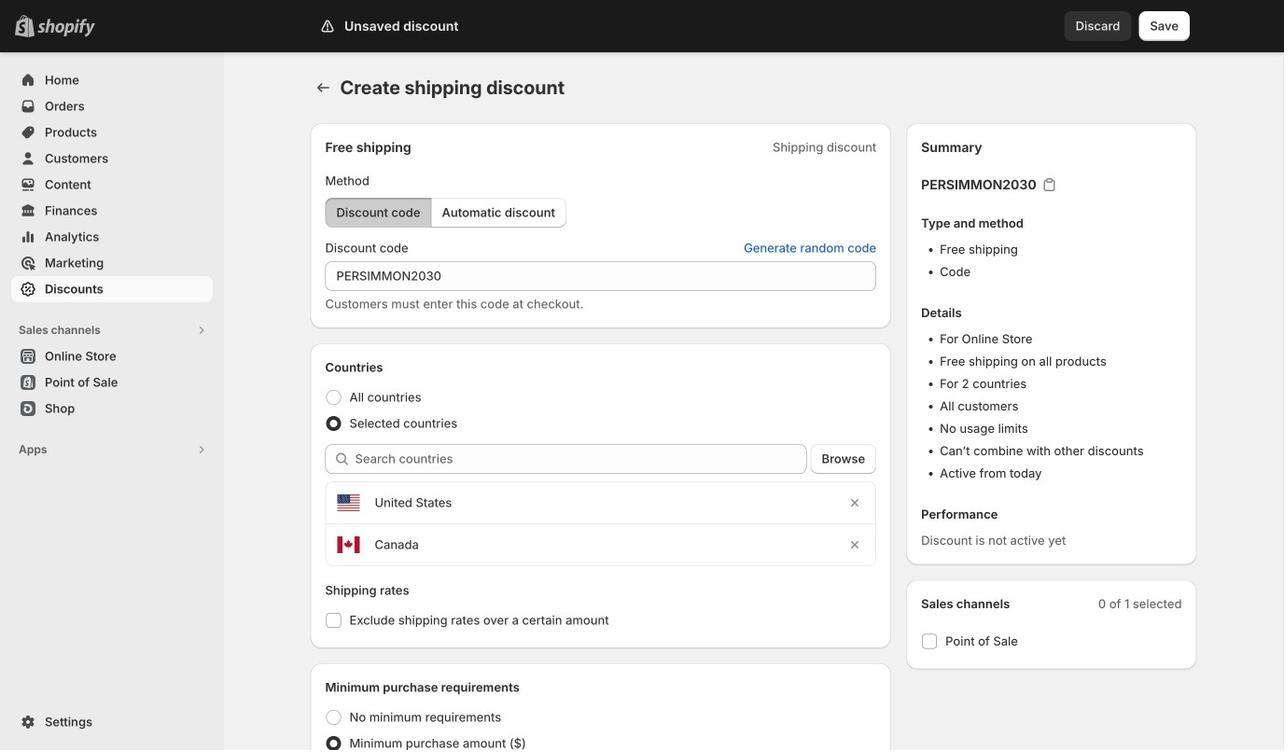 Task type: locate. For each thing, give the bounding box(es) containing it.
shopify image
[[37, 18, 95, 37]]

None text field
[[325, 261, 877, 291]]

Search countries text field
[[355, 444, 807, 474]]



Task type: vqa. For each thing, say whether or not it's contained in the screenshot.
text field
yes



